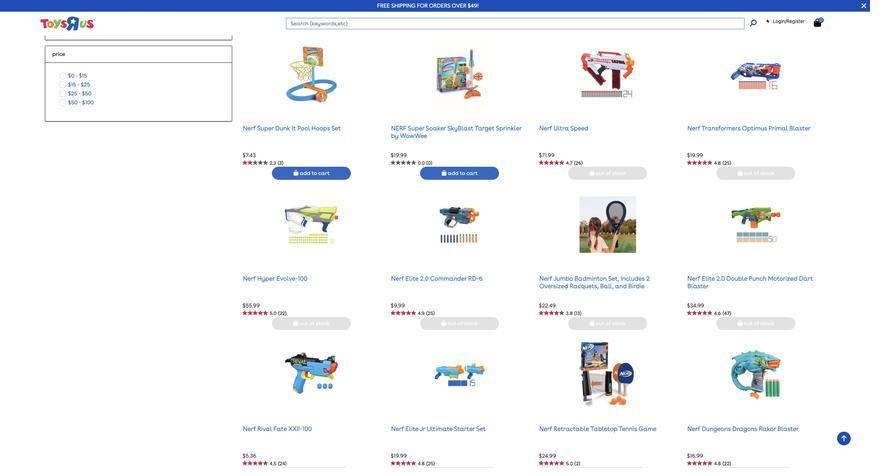 Task type: describe. For each thing, give the bounding box(es) containing it.
- for $25
[[79, 90, 81, 97]]

nerf for nerf transformers optimus primal blaster
[[688, 125, 701, 132]]

soaker
[[426, 125, 446, 132]]

1 vertical spatial $25
[[68, 90, 77, 97]]

(24)
[[278, 461, 287, 466]]

4.7 (26)
[[566, 160, 583, 166]]

ball,
[[601, 282, 614, 289]]

commander
[[430, 275, 467, 282]]

0 horizontal spatial 0.0
[[418, 160, 425, 166]]

fate
[[274, 425, 287, 432]]

out of stock button for nerf ultra speed
[[569, 167, 648, 180]]

nerf super dunk it pool hoops set link
[[243, 125, 341, 132]]

4.7 for 4.7 (27)
[[270, 10, 276, 15]]

nerf for nerf elite 2.0 commander rd-6
[[391, 275, 404, 282]]

5.0 (2)
[[566, 461, 581, 466]]

by
[[391, 132, 399, 139]]

racquets,
[[570, 282, 599, 289]]

of for nerf hyper evolve-100
[[310, 320, 315, 327]]

1 vertical spatial years
[[74, 18, 89, 24]]

nerf hyper evolve-100 image
[[284, 190, 340, 259]]

target
[[475, 125, 495, 132]]

(13)
[[575, 311, 582, 316]]

out for nerf hyper evolve-100
[[300, 320, 308, 327]]

nerf hyper evolve-100
[[243, 275, 308, 282]]

nerf ultra speed
[[540, 125, 589, 132]]

out for nerf jumbo badminton set, includes 2 oversized racquets, ball, and birdie
[[596, 320, 605, 327]]

stock for nerf ultra speed
[[613, 170, 627, 177]]

evolve-
[[277, 275, 298, 282]]

2.0 for double
[[717, 275, 725, 282]]

0 horizontal spatial $50
[[68, 99, 78, 106]]

nerf transformers optimus primal blaster link
[[688, 125, 811, 132]]

nerf elite jr ultimate starter set image
[[432, 341, 488, 409]]

$25 - $50
[[68, 90, 92, 97]]

$0 - $15 button
[[57, 71, 89, 80]]

(26)
[[575, 160, 583, 166]]

oversized
[[540, 282, 569, 289]]

0 horizontal spatial set
[[332, 125, 341, 132]]

rival
[[258, 425, 272, 432]]

4.6 (47)
[[715, 311, 732, 316]]

rd-
[[469, 275, 479, 282]]

it
[[292, 125, 296, 132]]

5.0 (22)
[[270, 311, 287, 316]]

$0
[[68, 72, 74, 79]]

$55.99
[[243, 302, 260, 309]]

starter
[[454, 425, 475, 432]]

nerf jumbo badminton set, includes 2 oversized racquets, ball, and birdie
[[540, 275, 650, 289]]

$24.99
[[539, 453, 556, 459]]

hoops
[[312, 125, 330, 132]]

dunk
[[275, 125, 290, 132]]

- for $50
[[79, 99, 81, 106]]

nerf elite 2.0 commander rd-6 link
[[391, 275, 483, 282]]

shopping bag image for nerf elite 2.0 double punch motorized dart blaster
[[738, 321, 743, 326]]

nerf transformers optimus primal blaster image
[[728, 40, 785, 109]]

nerf for nerf elite jr ultimate starter set
[[391, 425, 404, 432]]

out for nerf transformers optimus primal blaster
[[744, 170, 753, 177]]

$71.99
[[539, 152, 555, 158]]

4.8 (25) for optimus
[[715, 160, 732, 166]]

blaster inside nerf elite 2.0 double punch motorized dart blaster
[[688, 282, 709, 289]]

4.6
[[715, 311, 722, 316]]

birdie
[[629, 282, 645, 289]]

- for $0
[[76, 72, 78, 79]]

elite for ultimate
[[406, 425, 419, 432]]

nerf ultra speed link
[[540, 125, 589, 132]]

Enter Keyword or Item No. search field
[[286, 18, 745, 29]]

punch
[[749, 275, 767, 282]]

out of stock button for nerf elite 2.0 double punch motorized dart blaster
[[717, 317, 796, 330]]

nerf elite 2.0 double punch motorized dart blaster
[[688, 275, 813, 289]]

over
[[452, 2, 467, 9]]

of for nerf elite 2.0 commander rd-6
[[458, 320, 463, 327]]

(25) for jr
[[427, 461, 435, 466]]

11-12 years
[[68, 9, 95, 15]]

4.5 for 4.5 (24)
[[270, 461, 277, 466]]

4.8 (25) for jr
[[418, 461, 435, 466]]

$15 - $25 button
[[57, 80, 92, 89]]

includes
[[621, 275, 645, 282]]

(25) for optimus
[[723, 160, 732, 166]]

nerf elite 2.0 double punch motorized dart blaster link
[[688, 275, 813, 289]]

for
[[417, 2, 428, 9]]

nerf for nerf dungeons dragons rakor blaster
[[688, 425, 701, 432]]

transformers
[[702, 125, 741, 132]]

free
[[377, 2, 390, 9]]

4.8 for elite
[[418, 461, 425, 466]]

$19.99 for nerf transformers optimus primal blaster
[[688, 152, 704, 158]]

price element
[[52, 50, 225, 58]]

nerf super soaker skyblast target sprinkler by wowwee
[[391, 125, 522, 139]]

(25) for 2.0
[[427, 311, 435, 316]]

free shipping for orders over $49! link
[[377, 2, 479, 9]]

of for nerf ultra speed
[[606, 170, 611, 177]]

stock for nerf transformers optimus primal blaster
[[761, 170, 775, 177]]

game
[[639, 425, 657, 432]]

nerf elite 2.0 double punch motorized dart blaster image
[[728, 190, 785, 259]]

nerf for nerf ultra speed
[[540, 125, 552, 132]]

4.5 for 4.5 (4)
[[715, 10, 721, 15]]

(4)
[[723, 10, 729, 15]]

tabletop
[[591, 425, 618, 432]]

2.3
[[270, 160, 276, 166]]

xxii-
[[289, 425, 302, 432]]

(3)
[[278, 160, 284, 166]]

shipping
[[392, 2, 416, 9]]

11-
[[68, 9, 74, 15]]

out of stock button for nerf elite 2.0 commander rd-6
[[421, 317, 500, 330]]

stock for nerf hyper evolve-100
[[316, 320, 330, 327]]

elite for commander
[[406, 275, 419, 282]]

nerf
[[391, 125, 407, 132]]

1 horizontal spatial 0.0 (0)
[[566, 10, 581, 15]]

0
[[820, 17, 823, 23]]

and
[[615, 282, 627, 289]]

blaster for nerf dungeons dragons rakor blaster
[[778, 425, 799, 432]]

ultra
[[554, 125, 569, 132]]

4.9 (9)
[[418, 10, 432, 15]]

$15 - $25
[[68, 81, 90, 88]]

hyper
[[258, 275, 275, 282]]

speed
[[571, 125, 589, 132]]

sprinkler
[[496, 125, 522, 132]]

4.7 for 4.7 (26)
[[566, 160, 573, 166]]

$100
[[82, 99, 94, 106]]

shopping bag image inside 0 link
[[814, 19, 822, 27]]

out for nerf elite 2.0 commander rd-6
[[448, 320, 457, 327]]

(9)
[[427, 10, 432, 15]]

nerf elite jr ultimate starter set
[[391, 425, 486, 432]]

nerf ultra speed image
[[580, 40, 637, 109]]

(22) for evolve-
[[278, 311, 287, 316]]

out for nerf ultra speed
[[596, 170, 605, 177]]

double
[[727, 275, 748, 282]]

out of stock button for nerf transformers optimus primal blaster
[[717, 167, 796, 180]]

out of stock button for nerf hyper evolve-100
[[272, 317, 351, 330]]

4.9 for 4.9 (9)
[[418, 10, 425, 15]]

4.5 (24)
[[270, 461, 287, 466]]

tennis
[[619, 425, 638, 432]]

rakor
[[759, 425, 777, 432]]

jr
[[420, 425, 425, 432]]



Task type: locate. For each thing, give the bounding box(es) containing it.
(22) for dragons
[[723, 461, 732, 466]]

1 vertical spatial 4.5
[[270, 461, 277, 466]]

$19.99 for nerf super soaker skyblast target sprinkler by wowwee
[[391, 152, 407, 158]]

nerf for nerf hyper evolve-100
[[243, 275, 256, 282]]

(47)
[[723, 311, 732, 316]]

nerf retractable tabletop tennis game image
[[580, 341, 637, 409]]

1 vertical spatial 4.7
[[566, 160, 573, 166]]

1 horizontal spatial $25
[[81, 81, 90, 88]]

nerf left jr
[[391, 425, 404, 432]]

nerf inside nerf jumbo badminton set, includes 2 oversized racquets, ball, and birdie
[[540, 275, 552, 282]]

nerf super soaker skyblast target sprinkler by wowwee link
[[391, 125, 522, 139]]

0 vertical spatial (22)
[[278, 311, 287, 316]]

add
[[300, 20, 311, 26], [448, 20, 459, 26], [596, 20, 607, 26], [745, 20, 755, 26], [300, 170, 311, 177], [448, 170, 459, 177]]

2.0 left the double
[[717, 275, 725, 282]]

$5.36
[[243, 453, 257, 459]]

1 vertical spatial blaster
[[688, 282, 709, 289]]

of
[[606, 170, 611, 177], [754, 170, 760, 177], [310, 320, 315, 327], [458, 320, 463, 327], [606, 320, 611, 327], [754, 320, 760, 327]]

nerf up $7.43 at top left
[[243, 125, 256, 132]]

nerf elite jr ultimate starter set link
[[391, 425, 486, 432]]

0 vertical spatial (0)
[[575, 10, 581, 15]]

$25 - $50 button
[[57, 89, 94, 98]]

out of stock for nerf elite 2.0 double punch motorized dart blaster
[[743, 320, 775, 327]]

1 vertical spatial 4.9
[[418, 311, 425, 316]]

1 horizontal spatial 4.5
[[715, 10, 721, 15]]

out of stock for nerf hyper evolve-100
[[298, 320, 330, 327]]

1 vertical spatial 0.0
[[418, 160, 425, 166]]

1 horizontal spatial (0)
[[575, 10, 581, 15]]

3.8
[[566, 311, 573, 316]]

$50 - $100
[[68, 99, 94, 106]]

100
[[298, 275, 308, 282], [302, 425, 312, 432]]

ultimate
[[427, 425, 453, 432]]

login/register
[[774, 18, 805, 24]]

5.0 for retractable
[[566, 461, 573, 466]]

0 link
[[814, 17, 829, 27]]

5.0 for hyper
[[270, 311, 277, 316]]

2 vertical spatial (25)
[[427, 461, 435, 466]]

- down $0 - $15
[[77, 81, 80, 88]]

nerf rival fate xxii-100 link
[[243, 425, 312, 432]]

pool
[[298, 125, 310, 132]]

set
[[332, 125, 341, 132], [477, 425, 486, 432]]

0 vertical spatial 100
[[298, 275, 308, 282]]

0 vertical spatial 4.7
[[270, 10, 276, 15]]

nerf up oversized
[[540, 275, 552, 282]]

0 horizontal spatial 0.0 (0)
[[418, 160, 433, 166]]

super for nerf
[[257, 125, 274, 132]]

shopping bag image
[[590, 20, 595, 26], [739, 20, 743, 26], [738, 170, 743, 176], [293, 321, 298, 326], [738, 321, 743, 326]]

orders
[[429, 2, 451, 9]]

nerf dungeons dragons rakor blaster
[[688, 425, 799, 432]]

out for nerf elite 2.0 double punch motorized dart blaster
[[744, 320, 753, 327]]

0 vertical spatial 4.8 (25)
[[715, 160, 732, 166]]

0 horizontal spatial (22)
[[278, 311, 287, 316]]

shopping bag image for nerf hyper evolve-100
[[293, 321, 298, 326]]

1 horizontal spatial set
[[477, 425, 486, 432]]

stock for nerf elite 2.0 commander rd-6
[[464, 320, 478, 327]]

0 vertical spatial 4.5
[[715, 10, 721, 15]]

(22)
[[278, 311, 287, 316], [723, 461, 732, 466]]

nerf transformers optimus primal blaster
[[688, 125, 811, 132]]

- left $100
[[79, 99, 81, 106]]

4.5 left "(24)"
[[270, 461, 277, 466]]

0 horizontal spatial (0)
[[427, 160, 433, 166]]

blaster
[[790, 125, 811, 132], [688, 282, 709, 289], [778, 425, 799, 432]]

6
[[479, 275, 483, 282]]

super
[[257, 125, 274, 132], [408, 125, 425, 132]]

- down $15 - $25
[[79, 90, 81, 97]]

1 vertical spatial $50
[[68, 99, 78, 106]]

nerf jumbo badminton set, includes 2 oversized racquets, ball, and birdie image
[[580, 190, 637, 259]]

2 vertical spatial blaster
[[778, 425, 799, 432]]

$15
[[79, 72, 87, 79], [68, 81, 76, 88]]

0 vertical spatial $15
[[79, 72, 87, 79]]

None search field
[[286, 18, 757, 29]]

out
[[596, 170, 605, 177], [744, 170, 753, 177], [300, 320, 308, 327], [448, 320, 457, 327], [596, 320, 605, 327], [744, 320, 753, 327]]

set right hoops
[[332, 125, 341, 132]]

1 2.0 from the left
[[420, 275, 429, 282]]

of for nerf jumbo badminton set, includes 2 oversized racquets, ball, and birdie
[[606, 320, 611, 327]]

4.9 for 4.9 (25)
[[418, 311, 425, 316]]

4.5 (4)
[[715, 10, 729, 15]]

nerf elite 2.0 commander rd-6 image
[[432, 190, 488, 259]]

blaster right rakor
[[778, 425, 799, 432]]

elite inside nerf elite 2.0 double punch motorized dart blaster
[[702, 275, 715, 282]]

2 4.9 from the top
[[418, 311, 425, 316]]

$19.99 for nerf elite jr ultimate starter set
[[391, 453, 407, 459]]

out of stock for nerf ultra speed
[[595, 170, 627, 177]]

0 horizontal spatial 4.8 (25)
[[418, 461, 435, 466]]

shopping bag image for nerf transformers optimus primal blaster
[[738, 170, 743, 176]]

set right the 'starter'
[[477, 425, 486, 432]]

1 horizontal spatial 4.7
[[566, 160, 573, 166]]

2.0 inside nerf elite 2.0 double punch motorized dart blaster
[[717, 275, 725, 282]]

nerf rival fate xxii-100
[[243, 425, 312, 432]]

nerf for nerf super dunk it pool hoops set
[[243, 125, 256, 132]]

$25 up the $25 - $50
[[81, 81, 90, 88]]

0 horizontal spatial 2.0
[[420, 275, 429, 282]]

nerf for nerf rival fate xxii-100
[[243, 425, 256, 432]]

4.7 left the (27)
[[270, 10, 276, 15]]

13 years & up button
[[57, 17, 104, 26]]

0 horizontal spatial 5.0
[[270, 311, 277, 316]]

1 horizontal spatial $15
[[79, 72, 87, 79]]

1 horizontal spatial $50
[[82, 90, 92, 97]]

dart
[[800, 275, 813, 282]]

toys r us image
[[40, 16, 95, 31]]

$15 inside button
[[79, 72, 87, 79]]

4.8 for transformers
[[715, 160, 721, 166]]

1 vertical spatial (0)
[[427, 160, 433, 166]]

- right $0 at left
[[76, 72, 78, 79]]

primal
[[769, 125, 788, 132]]

0 vertical spatial (25)
[[723, 160, 732, 166]]

$15 inside button
[[68, 81, 76, 88]]

1 vertical spatial 4.8 (25)
[[418, 461, 435, 466]]

skyblast
[[448, 125, 474, 132]]

out of stock for nerf jumbo badminton set, includes 2 oversized racquets, ball, and birdie
[[595, 320, 627, 327]]

nerf dungeons dragons rakor blaster image
[[728, 341, 785, 409]]

0 horizontal spatial $15
[[68, 81, 76, 88]]

$50 - $100 button
[[57, 98, 96, 107]]

nerf left ultra
[[540, 125, 552, 132]]

out of stock button for nerf jumbo badminton set, includes 2 oversized racquets, ball, and birdie
[[569, 317, 648, 330]]

- inside button
[[76, 72, 78, 79]]

4.5
[[715, 10, 721, 15], [270, 461, 277, 466]]

13
[[68, 18, 73, 24]]

$22.49
[[539, 302, 556, 309]]

- for $15
[[77, 81, 80, 88]]

0.0
[[566, 10, 573, 15], [418, 160, 425, 166]]

out of stock
[[595, 170, 627, 177], [743, 170, 775, 177], [298, 320, 330, 327], [447, 320, 478, 327], [595, 320, 627, 327], [743, 320, 775, 327]]

super inside nerf super soaker skyblast target sprinkler by wowwee
[[408, 125, 425, 132]]

2.0
[[420, 275, 429, 282], [717, 275, 725, 282]]

2 super from the left
[[408, 125, 425, 132]]

nerf super dunk it pool hoops set image
[[284, 40, 340, 109]]

retractable
[[554, 425, 589, 432]]

nerf left rival
[[243, 425, 256, 432]]

1 horizontal spatial 4.8 (25)
[[715, 160, 732, 166]]

2.0 left commander
[[420, 275, 429, 282]]

cart
[[319, 20, 330, 26], [467, 20, 478, 26], [615, 20, 626, 26], [763, 20, 775, 26], [319, 170, 330, 177], [467, 170, 478, 177]]

nerf for nerf elite 2.0 double punch motorized dart blaster
[[688, 275, 701, 282]]

nerf dungeons dragons rakor blaster link
[[688, 425, 799, 432]]

nerf super soaker skyblast target sprinkler by wowwee image
[[432, 40, 488, 109]]

2 2.0 from the left
[[717, 275, 725, 282]]

1 horizontal spatial 2.0
[[717, 275, 725, 282]]

nerf left transformers
[[688, 125, 701, 132]]

1 vertical spatial set
[[477, 425, 486, 432]]

1 vertical spatial $15
[[68, 81, 76, 88]]

12
[[74, 9, 79, 15]]

dungeons
[[702, 425, 731, 432]]

1 vertical spatial 0.0 (0)
[[418, 160, 433, 166]]

nerf left dungeons at bottom right
[[688, 425, 701, 432]]

nerf up $34.99
[[688, 275, 701, 282]]

nerf retractable tabletop tennis game link
[[540, 425, 657, 432]]

nerf inside nerf elite 2.0 double punch motorized dart blaster
[[688, 275, 701, 282]]

motorized
[[769, 275, 798, 282]]

2.0 for commander
[[420, 275, 429, 282]]

0 vertical spatial 4.9
[[418, 10, 425, 15]]

0 vertical spatial set
[[332, 125, 341, 132]]

nerf rival fate xxii-100 image
[[284, 341, 340, 409]]

nerf for nerf jumbo badminton set, includes 2 oversized racquets, ball, and birdie
[[540, 275, 552, 282]]

$7.43
[[243, 152, 256, 158]]

out of stock for nerf elite 2.0 commander rd-6
[[447, 320, 478, 327]]

up
[[95, 18, 102, 24]]

$50 down $25 - $50 button
[[68, 99, 78, 106]]

0 vertical spatial $50
[[82, 90, 92, 97]]

blaster for nerf transformers optimus primal blaster
[[790, 125, 811, 132]]

4.8 for dungeons
[[715, 461, 721, 466]]

0.0 (0)
[[566, 10, 581, 15], [418, 160, 433, 166]]

(27)
[[278, 10, 286, 15]]

price
[[52, 51, 65, 57]]

0 vertical spatial blaster
[[790, 125, 811, 132]]

$15 down $0 - $15 button
[[68, 81, 76, 88]]

(0)
[[575, 10, 581, 15], [427, 160, 433, 166]]

nerf jumbo badminton set, includes 2 oversized racquets, ball, and birdie link
[[540, 275, 650, 289]]

1 horizontal spatial 5.0
[[566, 461, 573, 466]]

0 horizontal spatial $25
[[68, 90, 77, 97]]

4.8 (22)
[[715, 461, 732, 466]]

nerf up $9.99
[[391, 275, 404, 282]]

nerf super dunk it pool hoops set
[[243, 125, 341, 132]]

0 vertical spatial $25
[[81, 81, 90, 88]]

$50 up $100
[[82, 90, 92, 97]]

1 vertical spatial 100
[[302, 425, 312, 432]]

wowwee
[[400, 132, 428, 139]]

$0 - $15
[[68, 72, 87, 79]]

of for nerf transformers optimus primal blaster
[[754, 170, 760, 177]]

$34.99
[[688, 302, 705, 309]]

super for nerf
[[408, 125, 425, 132]]

1 horizontal spatial 0.0
[[566, 10, 573, 15]]

nerf retractable tabletop tennis game
[[540, 425, 657, 432]]

3.8 (13)
[[566, 311, 582, 316]]

1 horizontal spatial (22)
[[723, 461, 732, 466]]

(2)
[[575, 461, 581, 466]]

13 years & up
[[68, 18, 102, 24]]

1 horizontal spatial super
[[408, 125, 425, 132]]

blaster up $34.99
[[688, 282, 709, 289]]

0 horizontal spatial super
[[257, 125, 274, 132]]

super up the wowwee
[[408, 125, 425, 132]]

out of stock for nerf transformers optimus primal blaster
[[743, 170, 775, 177]]

4.7
[[270, 10, 276, 15], [566, 160, 573, 166]]

nerf left hyper
[[243, 275, 256, 282]]

dragons
[[733, 425, 758, 432]]

elite for double
[[702, 275, 715, 282]]

1 super from the left
[[257, 125, 274, 132]]

$15 up $15 - $25
[[79, 72, 87, 79]]

login/register button
[[766, 18, 805, 25]]

jumbo
[[554, 275, 573, 282]]

years down 11-12 years
[[74, 18, 89, 24]]

blaster right the primal
[[790, 125, 811, 132]]

0 vertical spatial 0.0
[[566, 10, 573, 15]]

0 vertical spatial years
[[80, 9, 95, 15]]

0 vertical spatial 5.0
[[270, 311, 277, 316]]

close button image
[[862, 2, 867, 10]]

optimus
[[743, 125, 768, 132]]

of for nerf elite 2.0 double punch motorized dart blaster
[[754, 320, 760, 327]]

4.7 left (26)
[[566, 160, 573, 166]]

nerf for nerf retractable tabletop tennis game
[[540, 425, 552, 432]]

$25 down $15 - $25 button
[[68, 90, 77, 97]]

stock for nerf jumbo badminton set, includes 2 oversized racquets, ball, and birdie
[[613, 320, 627, 327]]

4.8 (25)
[[715, 160, 732, 166], [418, 461, 435, 466]]

nerf left retractable
[[540, 425, 552, 432]]

super left dunk
[[257, 125, 274, 132]]

1 4.9 from the top
[[418, 10, 425, 15]]

4.5 left (4)
[[715, 10, 721, 15]]

0 vertical spatial 0.0 (0)
[[566, 10, 581, 15]]

stock for nerf elite 2.0 double punch motorized dart blaster
[[761, 320, 775, 327]]

0 horizontal spatial 4.5
[[270, 461, 277, 466]]

nerf hyper evolve-100 link
[[243, 275, 308, 282]]

1 vertical spatial (25)
[[427, 311, 435, 316]]

shopping bag image
[[814, 19, 822, 27], [294, 20, 299, 26], [442, 20, 447, 26], [294, 170, 299, 176], [442, 170, 447, 176], [590, 170, 595, 176], [442, 321, 447, 326], [590, 321, 595, 326]]

1 vertical spatial 5.0
[[566, 461, 573, 466]]

1 vertical spatial (22)
[[723, 461, 732, 466]]

0 horizontal spatial 4.7
[[270, 10, 276, 15]]

&
[[90, 18, 94, 24]]

years up 13 years & up
[[80, 9, 95, 15]]



Task type: vqa. For each thing, say whether or not it's contained in the screenshot.
the right $50
yes



